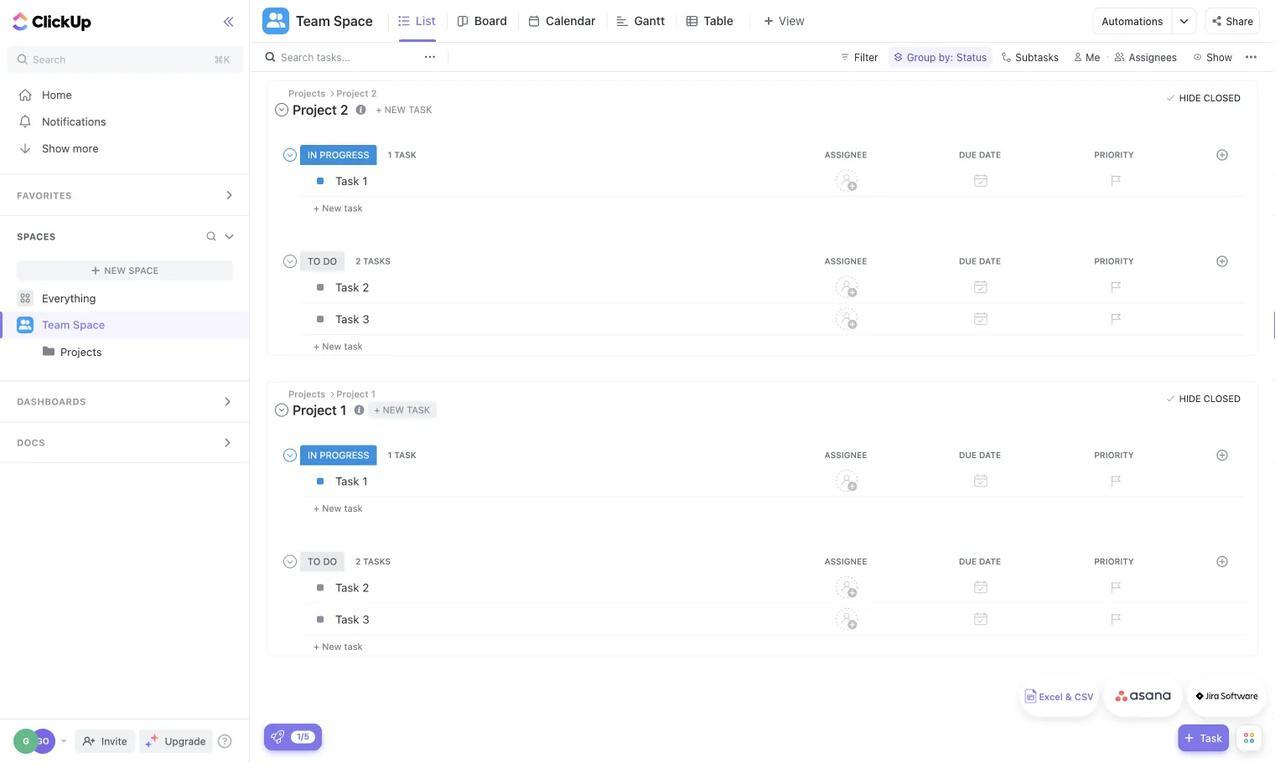 Task type: vqa. For each thing, say whether or not it's contained in the screenshot.
'Due date' dropdown button
yes



Task type: locate. For each thing, give the bounding box(es) containing it.
0 vertical spatial list info image
[[356, 105, 366, 115]]

0 vertical spatial 3
[[362, 312, 369, 326]]

0 vertical spatial ‎task
[[335, 475, 359, 488]]

2 1 task from the top
[[388, 451, 416, 460]]

1 projects link from the left
[[2, 339, 235, 366]]

search for search
[[33, 54, 66, 65]]

1 vertical spatial 1 task button
[[385, 451, 422, 460]]

due date
[[959, 150, 1001, 159], [959, 256, 1001, 266], [959, 451, 1001, 460], [959, 557, 1001, 567]]

spaces
[[17, 231, 56, 242]]

0 vertical spatial hide
[[1179, 93, 1201, 104]]

0 vertical spatial task 3
[[335, 312, 369, 326]]

task for task 1 link
[[335, 174, 359, 188]]

1 hide from the top
[[1179, 93, 1201, 104]]

sidebar navigation
[[0, 0, 253, 764]]

2 hide from the top
[[1179, 393, 1201, 404]]

calendar
[[546, 14, 596, 28]]

1 1 task button from the top
[[385, 150, 422, 159]]

team space link
[[42, 312, 235, 339]]

1 2 tasks from the top
[[355, 256, 391, 266]]

1 vertical spatial task 3
[[335, 613, 369, 627]]

task 1
[[335, 174, 368, 188]]

team up search tasks...
[[296, 13, 330, 29]]

1 vertical spatial closed
[[1204, 393, 1241, 404]]

2 hide closed from the top
[[1179, 393, 1241, 404]]

subtasks
[[1015, 51, 1059, 63]]

0 vertical spatial closed
[[1204, 93, 1241, 104]]

3 date from the top
[[979, 451, 1001, 460]]

&
[[1065, 692, 1072, 703]]

team space for team space link
[[42, 319, 105, 331]]

5 set priority element from the top
[[1102, 576, 1128, 601]]

1 vertical spatial team
[[42, 319, 70, 331]]

Search tasks... text field
[[281, 45, 420, 69]]

project 1 inside dropdown button
[[293, 402, 346, 418]]

space up search tasks... 'text field'
[[333, 13, 373, 29]]

tasks up task 2
[[363, 256, 391, 266]]

2 vertical spatial projects
[[288, 389, 328, 400]]

2 2 tasks button from the top
[[353, 557, 396, 567]]

1 vertical spatial project 2
[[293, 102, 348, 118]]

project 2
[[336, 88, 377, 99], [293, 102, 348, 118]]

4 assignee button from the top
[[781, 557, 915, 567]]

excel
[[1039, 692, 1063, 703]]

1 vertical spatial 3
[[362, 613, 369, 627]]

1 vertical spatial show
[[42, 142, 70, 155]]

2 horizontal spatial space
[[333, 13, 373, 29]]

set priority image for second task 3 'link' from the bottom
[[1102, 307, 1128, 332]]

2 2 tasks from the top
[[355, 557, 391, 567]]

0 vertical spatial 2 tasks button
[[353, 256, 396, 266]]

subtasks button
[[995, 47, 1064, 67]]

invite
[[101, 736, 127, 748]]

hide closed button for project 2
[[1163, 90, 1245, 106]]

team space inside button
[[296, 13, 373, 29]]

2 assignee button from the top
[[781, 256, 915, 266]]

0 vertical spatial team
[[296, 13, 330, 29]]

tasks for 2 tasks "dropdown button" associated with 1st due date "dropdown button" from the bottom of the page
[[363, 557, 391, 567]]

2 tasks button
[[353, 256, 396, 266], [353, 557, 396, 567]]

assignee button for 1st due date "dropdown button" from the bottom of the page
[[781, 557, 915, 567]]

task 3
[[335, 312, 369, 326], [335, 613, 369, 627]]

1 vertical spatial 2 tasks
[[355, 557, 391, 567]]

1 horizontal spatial show
[[1207, 51, 1232, 63]]

3 down ‎task 2
[[362, 613, 369, 627]]

1 2 tasks button from the top
[[353, 256, 396, 266]]

1 task
[[388, 150, 416, 159], [388, 451, 416, 460]]

0 horizontal spatial team space
[[42, 319, 105, 331]]

2 ‎task from the top
[[335, 581, 359, 595]]

show inside sidebar navigation
[[42, 142, 70, 155]]

new right project 1 dropdown button
[[383, 405, 404, 416]]

1 task 3 from the top
[[335, 312, 369, 326]]

0 vertical spatial project 2
[[336, 88, 377, 99]]

set priority image
[[1102, 168, 1128, 193], [1102, 275, 1128, 300], [1102, 307, 1128, 332], [1102, 469, 1128, 494], [1102, 607, 1128, 633]]

list info image
[[356, 105, 366, 115], [354, 405, 364, 415]]

2 set priority image from the top
[[1102, 275, 1128, 300]]

1 hide closed from the top
[[1179, 93, 1241, 104]]

+ new task
[[376, 104, 432, 115], [314, 203, 363, 214], [314, 341, 363, 352], [374, 405, 430, 416], [314, 503, 363, 514], [314, 642, 363, 653]]

1 priority from the top
[[1094, 150, 1134, 159]]

2 hide closed button from the top
[[1163, 390, 1245, 407]]

hide closed
[[1179, 93, 1241, 104], [1179, 393, 1241, 404]]

team for team space link
[[42, 319, 70, 331]]

priority button for second due date "dropdown button" from the top
[[1049, 256, 1183, 266]]

2 tasks for 2 tasks "dropdown button" associated with 1st due date "dropdown button" from the bottom of the page
[[355, 557, 391, 567]]

2 vertical spatial space
[[73, 319, 105, 331]]

priority button for 2nd due date "dropdown button" from the bottom of the page
[[1049, 451, 1183, 460]]

2 3 from the top
[[362, 613, 369, 627]]

2 closed from the top
[[1204, 393, 1241, 404]]

show
[[1207, 51, 1232, 63], [42, 142, 70, 155]]

3 for second task 3 'link' from the top
[[362, 613, 369, 627]]

1 vertical spatial hide closed
[[1179, 393, 1241, 404]]

1 vertical spatial ‎task
[[335, 581, 359, 595]]

2 tasks button up ‎task 2
[[353, 557, 396, 567]]

0 horizontal spatial team
[[42, 319, 70, 331]]

2 inside dropdown button
[[340, 102, 348, 118]]

set priority element
[[1102, 168, 1128, 193], [1102, 275, 1128, 300], [1102, 307, 1128, 332], [1102, 469, 1128, 494], [1102, 576, 1128, 601], [1102, 607, 1128, 633]]

1 task button
[[385, 150, 422, 159], [385, 451, 422, 460]]

0 vertical spatial show
[[1207, 51, 1232, 63]]

due
[[959, 150, 977, 159], [959, 256, 977, 266], [959, 451, 977, 460], [959, 557, 977, 567]]

show down share button
[[1207, 51, 1232, 63]]

3 priority from the top
[[1094, 451, 1134, 460]]

team inside sidebar navigation
[[42, 319, 70, 331]]

share
[[1226, 15, 1253, 27]]

list info image right project 1 dropdown button
[[354, 405, 364, 415]]

3 down task 2
[[362, 312, 369, 326]]

3 for second task 3 'link' from the bottom
[[362, 312, 369, 326]]

1 ‎task from the top
[[335, 475, 359, 488]]

space inside button
[[333, 13, 373, 29]]

1 hide closed button from the top
[[1163, 90, 1245, 106]]

1 horizontal spatial space
[[128, 265, 159, 276]]

filter button
[[834, 47, 885, 67]]

0 vertical spatial hide closed
[[1179, 93, 1241, 104]]

task 2 link
[[331, 273, 775, 302]]

project inside dropdown button
[[293, 102, 337, 118]]

0 vertical spatial 1 task button
[[385, 150, 422, 159]]

0 vertical spatial space
[[333, 13, 373, 29]]

home link
[[0, 81, 250, 108]]

2 set priority element from the top
[[1102, 275, 1128, 300]]

team
[[296, 13, 330, 29], [42, 319, 70, 331]]

task 3 down task 2
[[335, 312, 369, 326]]

1 vertical spatial 2 tasks button
[[353, 557, 396, 567]]

1 date from the top
[[979, 150, 1001, 159]]

g go
[[23, 737, 49, 747]]

team space
[[296, 13, 373, 29], [42, 319, 105, 331]]

project
[[336, 88, 369, 99], [293, 102, 337, 118], [336, 389, 369, 400], [293, 402, 337, 418]]

team inside button
[[296, 13, 330, 29]]

0 horizontal spatial space
[[73, 319, 105, 331]]

3 set priority image from the top
[[1102, 307, 1128, 332]]

g
[[23, 737, 29, 747]]

everything
[[42, 292, 96, 305]]

date
[[979, 150, 1001, 159], [979, 256, 1001, 266], [979, 451, 1001, 460], [979, 557, 1001, 567]]

2 due date button from the top
[[915, 256, 1049, 266]]

1 vertical spatial 1 task
[[388, 451, 416, 460]]

task
[[335, 174, 359, 188], [335, 281, 359, 294], [335, 312, 359, 326], [335, 613, 359, 627], [1200, 733, 1222, 744]]

everything link
[[0, 285, 250, 312]]

list info image right project 2 dropdown button
[[356, 105, 366, 115]]

4 set priority image from the top
[[1102, 469, 1128, 494]]

1 vertical spatial projects
[[60, 346, 102, 358]]

user group image
[[266, 13, 285, 28]]

3 assignee button from the top
[[781, 451, 915, 460]]

tasks
[[363, 256, 391, 266], [363, 557, 391, 567]]

1 vertical spatial list info image
[[354, 405, 364, 415]]

task for second task 3 'link' from the bottom
[[335, 312, 359, 326]]

1 vertical spatial hide
[[1179, 393, 1201, 404]]

space down everything
[[73, 319, 105, 331]]

team space inside sidebar navigation
[[42, 319, 105, 331]]

assignees button
[[1107, 47, 1185, 67]]

0 vertical spatial task 3 link
[[331, 305, 775, 333]]

table
[[704, 14, 733, 28]]

2 tasks button up task 2
[[353, 256, 396, 266]]

assignee button for 2nd due date "dropdown button" from the bottom of the page
[[781, 451, 915, 460]]

0 vertical spatial projects
[[288, 88, 328, 99]]

closed
[[1204, 93, 1241, 104], [1204, 393, 1241, 404]]

1 priority button from the top
[[1049, 150, 1183, 159]]

projects link
[[2, 339, 235, 366], [60, 339, 235, 366]]

assignee
[[825, 150, 867, 159], [825, 256, 867, 266], [825, 451, 867, 460], [825, 557, 867, 567]]

assignee button
[[781, 150, 915, 159], [781, 256, 915, 266], [781, 451, 915, 460], [781, 557, 915, 567]]

view
[[779, 14, 805, 28]]

3
[[362, 312, 369, 326], [362, 613, 369, 627]]

1 horizontal spatial search
[[281, 51, 314, 63]]

task 3 link down ‎task 2 link
[[331, 606, 775, 634]]

1 task for project 1
[[388, 451, 416, 460]]

team space down everything
[[42, 319, 105, 331]]

4 priority button from the top
[[1049, 557, 1183, 567]]

1 assignee from the top
[[825, 150, 867, 159]]

new up everything link
[[104, 265, 126, 276]]

3 due date from the top
[[959, 451, 1001, 460]]

set priority image for second task 3 'link' from the top
[[1102, 607, 1128, 633]]

1 closed from the top
[[1204, 93, 1241, 104]]

team space for team space button
[[296, 13, 373, 29]]

5 set priority image from the top
[[1102, 607, 1128, 633]]

0 horizontal spatial show
[[42, 142, 70, 155]]

1 vertical spatial hide closed button
[[1163, 390, 1245, 407]]

space up everything link
[[128, 265, 159, 276]]

upgrade link
[[139, 730, 213, 754]]

projects for project 2
[[288, 88, 328, 99]]

share button
[[1205, 8, 1260, 34]]

task 3 link
[[331, 305, 775, 333], [331, 606, 775, 634]]

search for search tasks...
[[281, 51, 314, 63]]

list info image for 1
[[354, 405, 364, 415]]

search inside sidebar navigation
[[33, 54, 66, 65]]

1 tasks from the top
[[363, 256, 391, 266]]

board link
[[474, 0, 514, 42]]

+
[[376, 104, 382, 115], [314, 203, 319, 214], [314, 341, 319, 352], [374, 405, 380, 416], [314, 503, 319, 514], [314, 642, 319, 653]]

show inside the show dropdown button
[[1207, 51, 1232, 63]]

1 1 task from the top
[[388, 150, 416, 159]]

favorites
[[17, 190, 72, 201]]

hide closed button for project 1
[[1163, 390, 1245, 407]]

projects
[[288, 88, 328, 99], [60, 346, 102, 358], [288, 389, 328, 400]]

me
[[1086, 51, 1100, 63]]

status
[[957, 51, 987, 63]]

tasks up ‎task 2
[[363, 557, 391, 567]]

hide closed for project 2
[[1179, 93, 1241, 104]]

upgrade
[[165, 736, 206, 748]]

1 vertical spatial team space
[[42, 319, 105, 331]]

project 2 down search tasks... 'text field'
[[336, 88, 377, 99]]

0 vertical spatial team space
[[296, 13, 373, 29]]

show more
[[42, 142, 99, 155]]

search up 'home'
[[33, 54, 66, 65]]

project 1
[[336, 389, 376, 400], [293, 402, 346, 418]]

task 3 down ‎task 2
[[335, 613, 369, 627]]

team down everything
[[42, 319, 70, 331]]

1 inside dropdown button
[[340, 402, 346, 418]]

project 2 down search tasks...
[[293, 102, 348, 118]]

1 horizontal spatial team
[[296, 13, 330, 29]]

1 task button for 1
[[385, 451, 422, 460]]

0 vertical spatial hide closed button
[[1163, 90, 1245, 106]]

2 priority button from the top
[[1049, 256, 1183, 266]]

group
[[907, 51, 936, 63]]

0 horizontal spatial search
[[33, 54, 66, 65]]

task 3 link down task 2 link
[[331, 305, 775, 333]]

sparkle svg 2 image
[[146, 742, 152, 748]]

2 tasks button for 1st due date "dropdown button" from the bottom of the page
[[353, 557, 396, 567]]

2 tasks from the top
[[363, 557, 391, 567]]

priority button
[[1049, 150, 1183, 159], [1049, 256, 1183, 266], [1049, 451, 1183, 460], [1049, 557, 1183, 567]]

2 tasks up task 2
[[355, 256, 391, 266]]

onboarding checklist button element
[[271, 731, 284, 744]]

priority
[[1094, 150, 1134, 159], [1094, 256, 1134, 266], [1094, 451, 1134, 460], [1094, 557, 1134, 567]]

2
[[371, 88, 377, 99], [340, 102, 348, 118], [355, 256, 361, 266], [362, 281, 369, 294], [355, 557, 361, 567], [362, 581, 369, 595]]

2 task 3 from the top
[[335, 613, 369, 627]]

2 1 task button from the top
[[385, 451, 422, 460]]

project inside dropdown button
[[293, 402, 337, 418]]

1 3 from the top
[[362, 312, 369, 326]]

new down the task 1
[[322, 203, 341, 214]]

0 vertical spatial tasks
[[363, 256, 391, 266]]

hide
[[1179, 93, 1201, 104], [1179, 393, 1201, 404]]

3 set priority element from the top
[[1102, 307, 1128, 332]]

1 vertical spatial project 1
[[293, 402, 346, 418]]

0 vertical spatial 2 tasks
[[355, 256, 391, 266]]

1 vertical spatial task 3 link
[[331, 606, 775, 634]]

show for show
[[1207, 51, 1232, 63]]

2 tasks
[[355, 256, 391, 266], [355, 557, 391, 567]]

3 priority button from the top
[[1049, 451, 1183, 460]]

1 vertical spatial tasks
[[363, 557, 391, 567]]

team space up the tasks...
[[296, 13, 373, 29]]

task
[[409, 104, 432, 115], [394, 150, 416, 159], [344, 203, 363, 214], [344, 341, 363, 352], [407, 405, 430, 416], [394, 451, 416, 460], [344, 503, 363, 514], [344, 642, 363, 653]]

1 due date button from the top
[[915, 150, 1049, 159]]

task 1 link
[[331, 167, 775, 195]]

tasks...
[[317, 51, 351, 63]]

2 tasks up ‎task 2
[[355, 557, 391, 567]]

due date button
[[915, 150, 1049, 159], [915, 256, 1049, 266], [915, 451, 1049, 460], [915, 557, 1049, 567]]

1 assignee button from the top
[[781, 150, 915, 159]]

space
[[333, 13, 373, 29], [128, 265, 159, 276], [73, 319, 105, 331]]

closed for project 1
[[1204, 393, 1241, 404]]

search left the tasks...
[[281, 51, 314, 63]]

team for team space button
[[296, 13, 330, 29]]

new
[[385, 104, 406, 115], [322, 203, 341, 214], [104, 265, 126, 276], [322, 341, 341, 352], [383, 405, 404, 416], [322, 503, 341, 514], [322, 642, 341, 653]]

0 vertical spatial 1 task
[[388, 150, 416, 159]]

1 horizontal spatial team space
[[296, 13, 373, 29]]

show left more
[[42, 142, 70, 155]]

search
[[281, 51, 314, 63], [33, 54, 66, 65]]

3 due date button from the top
[[915, 451, 1049, 460]]

2 priority from the top
[[1094, 256, 1134, 266]]

2 projects link from the left
[[60, 339, 235, 366]]



Task type: describe. For each thing, give the bounding box(es) containing it.
1 due date from the top
[[959, 150, 1001, 159]]

project 2 button
[[273, 98, 353, 121]]

favorites button
[[0, 175, 250, 215]]

more
[[73, 142, 99, 155]]

2 tasks button for second due date "dropdown button" from the top
[[353, 256, 396, 266]]

4 assignee from the top
[[825, 557, 867, 567]]

project 1 button
[[273, 399, 351, 422]]

team space button
[[289, 3, 373, 39]]

1/5
[[297, 732, 309, 742]]

2 task 3 link from the top
[[331, 606, 775, 634]]

hide for 1
[[1179, 393, 1201, 404]]

priority button for 1st due date "dropdown button" from the bottom of the page
[[1049, 557, 1183, 567]]

space for team space link
[[73, 319, 105, 331]]

new down ‎task 2
[[322, 642, 341, 653]]

1 due from the top
[[959, 150, 977, 159]]

list
[[416, 14, 436, 28]]

3 due from the top
[[959, 451, 977, 460]]

‎task for ‎task 2
[[335, 581, 359, 595]]

‎task for ‎task 1
[[335, 475, 359, 488]]

hide for 2
[[1179, 93, 1201, 104]]

new space
[[104, 265, 159, 276]]

tasks for 2 tasks "dropdown button" for second due date "dropdown button" from the top
[[363, 256, 391, 266]]

show button
[[1188, 47, 1237, 67]]

assignee button for second due date "dropdown button" from the top
[[781, 256, 915, 266]]

csv
[[1075, 692, 1094, 703]]

onboarding checklist button image
[[271, 731, 284, 744]]

set priority image for task 2 link
[[1102, 275, 1128, 300]]

board
[[474, 14, 507, 28]]

show for show more
[[42, 142, 70, 155]]

notifications link
[[0, 108, 250, 135]]

sparkle svg 1 image
[[151, 734, 159, 743]]

4 date from the top
[[979, 557, 1001, 567]]

4 due date from the top
[[959, 557, 1001, 567]]

assignee button for fourth due date "dropdown button" from the bottom
[[781, 150, 915, 159]]

2 due from the top
[[959, 256, 977, 266]]

0 vertical spatial project 1
[[336, 389, 376, 400]]

user group image
[[19, 320, 31, 330]]

gantt link
[[634, 0, 672, 42]]

space for team space button
[[333, 13, 373, 29]]

search tasks...
[[281, 51, 351, 63]]

2 assignee from the top
[[825, 256, 867, 266]]

group by: status
[[907, 51, 987, 63]]

new down ‎task 1
[[322, 503, 341, 514]]

⌘k
[[214, 54, 230, 65]]

2 tasks for 2 tasks "dropdown button" for second due date "dropdown button" from the top
[[355, 256, 391, 266]]

table link
[[704, 0, 740, 42]]

task 3 for second task 3 'link' from the top
[[335, 613, 369, 627]]

task for task 2 link
[[335, 281, 359, 294]]

automations button
[[1094, 8, 1172, 34]]

assignees
[[1129, 51, 1177, 63]]

1 set priority element from the top
[[1102, 168, 1128, 193]]

go
[[36, 737, 49, 747]]

2 date from the top
[[979, 256, 1001, 266]]

docs
[[17, 438, 45, 449]]

me button
[[1067, 47, 1107, 67]]

priority button for fourth due date "dropdown button" from the bottom
[[1049, 150, 1183, 159]]

new down task 2
[[322, 341, 341, 352]]

projects for project 1
[[288, 389, 328, 400]]

task 3 for second task 3 'link' from the bottom
[[335, 312, 369, 326]]

projects inside sidebar navigation
[[60, 346, 102, 358]]

4 due from the top
[[959, 557, 977, 567]]

1 task 3 link from the top
[[331, 305, 775, 333]]

1 task for project 2
[[388, 150, 416, 159]]

‎task 1 link
[[331, 467, 775, 496]]

1 task button for 2
[[385, 150, 422, 159]]

4 set priority element from the top
[[1102, 469, 1128, 494]]

1 vertical spatial space
[[128, 265, 159, 276]]

‎task 2 link
[[331, 574, 775, 602]]

calendar link
[[546, 0, 602, 42]]

excel & csv
[[1039, 692, 1094, 703]]

view button
[[750, 10, 810, 31]]

gantt
[[634, 14, 665, 28]]

new inside sidebar navigation
[[104, 265, 126, 276]]

notifications
[[42, 115, 106, 128]]

‎task 2
[[335, 581, 369, 595]]

closed for project 2
[[1204, 93, 1241, 104]]

3 assignee from the top
[[825, 451, 867, 460]]

new down search tasks... 'text field'
[[385, 104, 406, 115]]

task for second task 3 'link' from the top
[[335, 613, 359, 627]]

filter
[[854, 51, 878, 63]]

2 due date from the top
[[959, 256, 1001, 266]]

automations
[[1102, 15, 1163, 27]]

excel & csv link
[[1019, 676, 1099, 718]]

4 priority from the top
[[1094, 557, 1134, 567]]

task 2
[[335, 281, 369, 294]]

1 set priority image from the top
[[1102, 168, 1128, 193]]

6 set priority element from the top
[[1102, 607, 1128, 633]]

list link
[[416, 0, 442, 42]]

home
[[42, 88, 72, 101]]

‎task 1
[[335, 475, 368, 488]]

4 due date button from the top
[[915, 557, 1049, 567]]

by:
[[939, 51, 953, 63]]

project 2 inside dropdown button
[[293, 102, 348, 118]]

list info image for 2
[[356, 105, 366, 115]]

set priority image
[[1102, 576, 1128, 601]]

dashboards
[[17, 397, 86, 407]]

hide closed for project 1
[[1179, 393, 1241, 404]]



